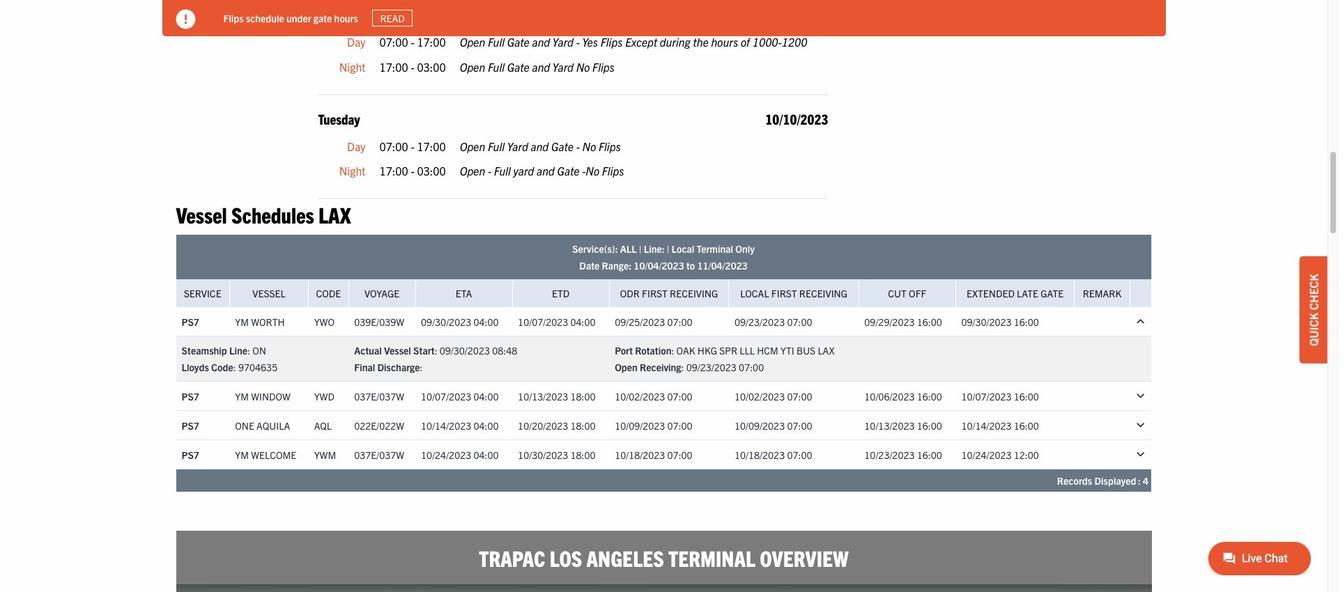 Task type: locate. For each thing, give the bounding box(es) containing it.
lax right schedules
[[319, 201, 351, 228]]

10/24/2023 down 10/14/2023 16:00
[[962, 449, 1012, 461]]

|
[[639, 243, 642, 255], [667, 243, 669, 255]]

schedules
[[231, 201, 314, 228]]

2 10/09/2023 from the left
[[735, 419, 785, 432]]

code inside steamship line : on lloyds code : 9704635
[[211, 361, 233, 374]]

code down line
[[211, 361, 233, 374]]

open full gate and yard no flips
[[460, 60, 615, 74]]

1 037e/037w from the top
[[354, 390, 404, 403]]

lax
[[319, 201, 351, 228], [818, 344, 835, 357]]

day down tuesday
[[347, 139, 366, 153]]

local up to at the top right of the page
[[672, 243, 695, 255]]

1 horizontal spatial vessel
[[253, 287, 286, 300]]

4
[[1143, 475, 1149, 487]]

09/23/2023 up hcm
[[735, 315, 785, 328]]

2 ps7 from the top
[[182, 390, 199, 403]]

1 18:00 from the top
[[571, 390, 596, 403]]

10/18/2023 07:00
[[615, 449, 693, 461], [735, 449, 812, 461]]

04:00 down date at the left
[[571, 315, 596, 328]]

04:00 for 10/13/2023 18:00
[[474, 390, 499, 403]]

0 vertical spatial terminal
[[697, 243, 733, 255]]

10/14/2023 up 10/24/2023 12:00
[[962, 419, 1012, 432]]

1 vertical spatial 037e/037w
[[354, 449, 404, 461]]

vessel schedules lax
[[176, 201, 351, 228]]

receiving inside port rotation : oak hkg spr lll hcm yti bus lax open receiving : 09/23/2023 07:00
[[640, 361, 681, 374]]

09/25/2023 07:00
[[615, 315, 693, 328]]

04:00 for 10/20/2023 18:00
[[474, 419, 499, 432]]

10/13/2023 down 10/06/2023
[[865, 419, 915, 432]]

10/13/2023 for 10/13/2023 16:00
[[865, 419, 915, 432]]

16:00 down late
[[1014, 315, 1039, 328]]

10/20/2023 18:00
[[518, 419, 596, 432]]

2 03:00 from the top
[[417, 164, 446, 178]]

04:00 down 10/14/2023 04:00
[[474, 449, 499, 461]]

ym window
[[235, 390, 291, 403]]

2 ym from the top
[[235, 390, 249, 403]]

gate for extended late gate
[[1041, 287, 1064, 300]]

10/14/2023 04:00
[[421, 419, 499, 432]]

terminal
[[697, 243, 733, 255], [669, 544, 756, 572]]

16:00 for 10/14/2023 16:00
[[1014, 419, 1039, 432]]

10/02/2023 07:00 down rotation
[[615, 390, 693, 403]]

10/07/2023 down etd
[[518, 315, 568, 328]]

10/02/2023 down hcm
[[735, 390, 785, 403]]

04:00 for 10/07/2023 04:00
[[474, 315, 499, 328]]

10/09/2023
[[615, 419, 665, 432], [735, 419, 785, 432]]

1 horizontal spatial first
[[772, 287, 797, 300]]

day for open full yard and gate - no flips
[[347, 139, 366, 153]]

ps7
[[182, 315, 199, 328], [182, 390, 199, 403], [182, 419, 199, 432], [182, 449, 199, 461]]

03:00
[[417, 60, 446, 74], [417, 164, 446, 178]]

16:00 down 10/13/2023 16:00
[[917, 449, 942, 461]]

1 vertical spatial 09/23/2023
[[686, 361, 737, 374]]

one
[[235, 419, 254, 432]]

0 vertical spatial local
[[672, 243, 695, 255]]

0 horizontal spatial |
[[639, 243, 642, 255]]

ym for ym worth
[[235, 315, 249, 328]]

0 vertical spatial lax
[[319, 201, 351, 228]]

no down open full yard and gate - no flips
[[586, 164, 600, 178]]

0 horizontal spatial 10/14/2023
[[421, 419, 471, 432]]

2 10/18/2023 07:00 from the left
[[735, 449, 812, 461]]

2 18:00 from the top
[[571, 419, 596, 432]]

17:00
[[417, 35, 446, 49], [380, 60, 408, 74], [417, 139, 446, 153], [380, 164, 408, 178]]

displayed
[[1095, 475, 1137, 487]]

| right line:
[[667, 243, 669, 255]]

night for open full gate and yard no flips
[[339, 60, 366, 74]]

ym down one
[[235, 449, 249, 461]]

2 vertical spatial yard
[[507, 139, 528, 153]]

first right odr
[[642, 287, 668, 300]]

1 horizontal spatial 10/07/2023 04:00
[[518, 315, 596, 328]]

1 ps7 from the top
[[182, 315, 199, 328]]

open for open full gate and yard -  yes flips except during the hours of 1000-1200
[[460, 35, 485, 49]]

0 vertical spatial 17:00 - 03:00
[[380, 60, 446, 74]]

hours
[[334, 12, 358, 24], [711, 35, 738, 49]]

2 | from the left
[[667, 243, 669, 255]]

night down tuesday
[[339, 164, 366, 178]]

0 vertical spatial 037e/037w
[[354, 390, 404, 403]]

0 horizontal spatial 10/07/2023
[[421, 390, 471, 403]]

18:00 up '10/20/2023 18:00'
[[571, 390, 596, 403]]

1 17:00 - 03:00 from the top
[[380, 60, 446, 74]]

first for odr
[[642, 287, 668, 300]]

18:00 for 10/30/2023 18:00
[[571, 449, 596, 461]]

2 horizontal spatial 10/07/2023
[[962, 390, 1012, 403]]

037e/037w
[[354, 390, 404, 403], [354, 449, 404, 461]]

extended
[[967, 287, 1015, 300]]

0 vertical spatial yard
[[553, 35, 574, 49]]

1 first from the left
[[642, 287, 668, 300]]

1 vertical spatial night
[[339, 164, 366, 178]]

17:00 - 03:00 for open full gate and yard no flips
[[380, 60, 446, 74]]

rotation
[[635, 344, 672, 357]]

1 10/24/2023 from the left
[[421, 449, 471, 461]]

service(s):
[[572, 243, 618, 255]]

ywd
[[314, 390, 335, 403]]

10/14/2023 up 10/24/2023 04:00 at the bottom of the page
[[421, 419, 471, 432]]

0 vertical spatial no
[[576, 60, 590, 74]]

17:00 - 03:00
[[380, 60, 446, 74], [380, 164, 446, 178]]

037e/037w down 022e/022w
[[354, 449, 404, 461]]

037e/037w up 022e/022w
[[354, 390, 404, 403]]

yard for no
[[553, 60, 574, 74]]

1 ym from the top
[[235, 315, 249, 328]]

16:00 down off
[[917, 315, 942, 328]]

04:00 up 10/14/2023 04:00
[[474, 390, 499, 403]]

ym
[[235, 315, 249, 328], [235, 390, 249, 403], [235, 449, 249, 461]]

10/13/2023
[[518, 390, 568, 403], [865, 419, 915, 432]]

1 vertical spatial hours
[[711, 35, 738, 49]]

09/30/2023 down eta
[[421, 315, 471, 328]]

0 vertical spatial 18:00
[[571, 390, 596, 403]]

16:00 for 10/13/2023 16:00
[[917, 419, 942, 432]]

flips
[[223, 12, 244, 24], [601, 35, 623, 49], [593, 60, 615, 74], [599, 139, 621, 153], [602, 164, 624, 178]]

receiving down to at the top right of the page
[[670, 287, 718, 300]]

1 vertical spatial 07:00 - 17:00
[[380, 139, 446, 153]]

18:00 for 10/13/2023 18:00
[[571, 390, 596, 403]]

of
[[741, 35, 750, 49]]

2 vertical spatial 18:00
[[571, 449, 596, 461]]

1 vertical spatial local
[[740, 287, 769, 300]]

1 vertical spatial 03:00
[[417, 164, 446, 178]]

09/23/2023 down "hkg"
[[686, 361, 737, 374]]

10/06/2023
[[865, 390, 915, 403]]

receiving down rotation
[[640, 361, 681, 374]]

aquila
[[257, 419, 290, 432]]

1 vertical spatial 17:00 - 03:00
[[380, 164, 446, 178]]

2 night from the top
[[339, 164, 366, 178]]

2 10/14/2023 from the left
[[962, 419, 1012, 432]]

0 vertical spatial ym
[[235, 315, 249, 328]]

11/04/2023
[[697, 259, 748, 272]]

0 horizontal spatial 10/09/2023 07:00
[[615, 419, 693, 432]]

ps7 for one aquila
[[182, 419, 199, 432]]

1 vertical spatial 18:00
[[571, 419, 596, 432]]

night up tuesday
[[339, 60, 366, 74]]

only
[[736, 243, 755, 255]]

ym left worth
[[235, 315, 249, 328]]

0 horizontal spatial 10/13/2023
[[518, 390, 568, 403]]

cut off
[[888, 287, 927, 300]]

07:00 - 17:00
[[380, 35, 446, 49], [380, 139, 446, 153]]

first up 09/23/2023 07:00
[[772, 287, 797, 300]]

vessel for vessel schedules lax
[[176, 201, 227, 228]]

10/02/2023 07:00
[[615, 390, 693, 403], [735, 390, 812, 403]]

1 horizontal spatial 10/02/2023 07:00
[[735, 390, 812, 403]]

09/30/2023 down 09/30/2023 04:00
[[440, 344, 490, 357]]

10/07/2023 16:00
[[962, 390, 1039, 403]]

1 vertical spatial 10/07/2023 04:00
[[421, 390, 499, 403]]

-
[[411, 35, 415, 49], [576, 35, 580, 49], [411, 60, 415, 74], [411, 139, 415, 153], [576, 139, 580, 153], [411, 164, 415, 178], [488, 164, 492, 178], [582, 164, 586, 178]]

2 07:00 - 17:00 from the top
[[380, 139, 446, 153]]

18:00 up 10/30/2023 18:00 at the left of page
[[571, 419, 596, 432]]

0 horizontal spatial 10/18/2023 07:00
[[615, 449, 693, 461]]

open
[[460, 35, 485, 49], [460, 60, 485, 74], [460, 139, 485, 153], [460, 164, 485, 178], [615, 361, 638, 374]]

04:00
[[474, 315, 499, 328], [571, 315, 596, 328], [474, 390, 499, 403], [474, 419, 499, 432], [474, 449, 499, 461]]

10/07/2023 up 10/14/2023 16:00
[[962, 390, 1012, 403]]

0 horizontal spatial 10/09/2023
[[615, 419, 665, 432]]

hcm
[[757, 344, 779, 357]]

and for no
[[531, 139, 549, 153]]

16:00 down 10/06/2023 16:00
[[917, 419, 942, 432]]

0 horizontal spatial 10/02/2023
[[615, 390, 665, 403]]

day down monday
[[347, 35, 366, 49]]

1 horizontal spatial local
[[740, 287, 769, 300]]

16:00 up 10/13/2023 16:00
[[917, 390, 942, 403]]

10/23/2023
[[865, 449, 915, 461]]

1 vertical spatial lax
[[818, 344, 835, 357]]

full for open full yard and gate - no flips
[[488, 139, 505, 153]]

actual vessel start : 09/30/2023 08:48 final discharge :
[[354, 344, 517, 374]]

1 vertical spatial yard
[[553, 60, 574, 74]]

bus
[[797, 344, 816, 357]]

2 10/24/2023 from the left
[[962, 449, 1012, 461]]

1 vertical spatial code
[[211, 361, 233, 374]]

and for flips
[[532, 60, 550, 74]]

10/07/2023 up 10/14/2023 04:00
[[421, 390, 471, 403]]

16:00 for 10/06/2023 16:00
[[917, 390, 942, 403]]

full
[[488, 35, 505, 49], [488, 60, 505, 74], [488, 139, 505, 153], [494, 164, 511, 178]]

0 horizontal spatial hours
[[334, 12, 358, 24]]

0 horizontal spatial code
[[211, 361, 233, 374]]

16:00 up 12:00
[[1014, 419, 1039, 432]]

1 night from the top
[[339, 60, 366, 74]]

yard for -
[[553, 35, 574, 49]]

10/07/2023
[[518, 315, 568, 328], [421, 390, 471, 403], [962, 390, 1012, 403]]

0 vertical spatial 10/07/2023 04:00
[[518, 315, 596, 328]]

1 10/14/2023 from the left
[[421, 419, 471, 432]]

07:00 inside port rotation : oak hkg spr lll hcm yti bus lax open receiving : 09/23/2023 07:00
[[739, 361, 764, 374]]

18:00 down '10/20/2023 18:00'
[[571, 449, 596, 461]]

10/07/2023 04:00 down etd
[[518, 315, 596, 328]]

10/14/2023 for 10/14/2023 16:00
[[962, 419, 1012, 432]]

0 horizontal spatial 10/18/2023
[[615, 449, 665, 461]]

0 horizontal spatial 10/02/2023 07:00
[[615, 390, 693, 403]]

1 10/18/2023 from the left
[[615, 449, 665, 461]]

gate
[[507, 35, 530, 49], [507, 60, 530, 74], [551, 139, 574, 153], [557, 164, 580, 178], [1041, 287, 1064, 300]]

0 vertical spatial 03:00
[[417, 60, 446, 74]]

09/30/2023 04:00
[[421, 315, 499, 328]]

gate for open full gate and yard no flips
[[507, 60, 530, 74]]

2 first from the left
[[772, 287, 797, 300]]

1 horizontal spatial hours
[[711, 35, 738, 49]]

1 vertical spatial 10/13/2023
[[865, 419, 915, 432]]

gate for open full gate and yard -  yes flips except during the hours of 1000-1200
[[507, 35, 530, 49]]

3 18:00 from the top
[[571, 449, 596, 461]]

0 horizontal spatial local
[[672, 243, 695, 255]]

odr first receiving
[[620, 287, 718, 300]]

09/30/2023 inside actual vessel start : 09/30/2023 08:48 final discharge :
[[440, 344, 490, 357]]

3 ps7 from the top
[[182, 419, 199, 432]]

1 horizontal spatial 10/09/2023 07:00
[[735, 419, 812, 432]]

hours right the gate on the left top
[[334, 12, 358, 24]]

04:00 for 10/30/2023 18:00
[[474, 449, 499, 461]]

10/06/2023 16:00
[[865, 390, 942, 403]]

1 horizontal spatial lax
[[818, 344, 835, 357]]

2 vertical spatial ym
[[235, 449, 249, 461]]

1 vertical spatial ym
[[235, 390, 249, 403]]

2 037e/037w from the top
[[354, 449, 404, 461]]

ym left window at the left bottom
[[235, 390, 249, 403]]

1 horizontal spatial 10/14/2023
[[962, 419, 1012, 432]]

vessel
[[176, 201, 227, 228], [253, 287, 286, 300], [384, 344, 411, 357]]

1 horizontal spatial 10/13/2023
[[865, 419, 915, 432]]

10/13/2023 up 10/20/2023
[[518, 390, 568, 403]]

0 horizontal spatial lax
[[319, 201, 351, 228]]

2 vertical spatial vessel
[[384, 344, 411, 357]]

: down 09/30/2023 04:00
[[435, 344, 437, 357]]

0 vertical spatial code
[[316, 287, 341, 300]]

09/23/2023
[[735, 315, 785, 328], [686, 361, 737, 374]]

1 horizontal spatial 10/18/2023
[[735, 449, 785, 461]]

code up ywo
[[316, 287, 341, 300]]

1 horizontal spatial 10/02/2023
[[735, 390, 785, 403]]

10/24/2023 down 10/14/2023 04:00
[[421, 449, 471, 461]]

0 horizontal spatial first
[[642, 287, 668, 300]]

read
[[380, 12, 405, 24]]

1 day from the top
[[347, 35, 366, 49]]

no down yes
[[576, 60, 590, 74]]

04:00 up the 08:48
[[474, 315, 499, 328]]

check
[[1307, 274, 1321, 310]]

04:00 up 10/24/2023 04:00 at the bottom of the page
[[474, 419, 499, 432]]

yard
[[513, 164, 534, 178]]

0 vertical spatial vessel
[[176, 201, 227, 228]]

1 vertical spatial day
[[347, 139, 366, 153]]

4 ps7 from the top
[[182, 449, 199, 461]]

receiving up 09/23/2023 07:00
[[799, 287, 848, 300]]

0 vertical spatial 07:00 - 17:00
[[380, 35, 446, 49]]

1 vertical spatial vessel
[[253, 287, 286, 300]]

1 vertical spatial terminal
[[669, 544, 756, 572]]

trapac
[[479, 544, 545, 572]]

| right all
[[639, 243, 642, 255]]

discharge
[[377, 361, 420, 374]]

2 day from the top
[[347, 139, 366, 153]]

local up 09/23/2023 07:00
[[740, 287, 769, 300]]

hours left of
[[711, 35, 738, 49]]

0 horizontal spatial vessel
[[176, 201, 227, 228]]

0 vertical spatial 10/13/2023
[[518, 390, 568, 403]]

10/07/2023 04:00 up 10/14/2023 04:00
[[421, 390, 499, 403]]

08:48
[[492, 344, 517, 357]]

1 03:00 from the top
[[417, 60, 446, 74]]

2 horizontal spatial vessel
[[384, 344, 411, 357]]

except
[[625, 35, 657, 49]]

no up open - full yard and gate -no flips
[[582, 139, 596, 153]]

1 horizontal spatial 10/24/2023
[[962, 449, 1012, 461]]

10/02/2023 07:00 down hcm
[[735, 390, 812, 403]]

2 10/02/2023 07:00 from the left
[[735, 390, 812, 403]]

16:00 up 10/14/2023 16:00
[[1014, 390, 1039, 403]]

yard
[[553, 35, 574, 49], [553, 60, 574, 74], [507, 139, 528, 153]]

local
[[672, 243, 695, 255], [740, 287, 769, 300]]

3 ym from the top
[[235, 449, 249, 461]]

1 horizontal spatial 10/18/2023 07:00
[[735, 449, 812, 461]]

18:00 for 10/20/2023 18:00
[[571, 419, 596, 432]]

1 horizontal spatial 10/09/2023
[[735, 419, 785, 432]]

1000-
[[753, 35, 782, 49]]

worth
[[251, 315, 285, 328]]

07:00 - 17:00 for open full gate and yard -  yes flips except during the hours of 1000-1200
[[380, 35, 446, 49]]

1 horizontal spatial 10/07/2023
[[518, 315, 568, 328]]

0 vertical spatial night
[[339, 60, 366, 74]]

open full yard and gate - no flips
[[460, 139, 621, 153]]

09/30/2023 down extended
[[962, 315, 1012, 328]]

1 07:00 - 17:00 from the top
[[380, 35, 446, 49]]

16:00
[[917, 315, 942, 328], [1014, 315, 1039, 328], [917, 390, 942, 403], [1014, 390, 1039, 403], [917, 419, 942, 432], [1014, 419, 1039, 432], [917, 449, 942, 461]]

hkg
[[698, 344, 717, 357]]

2 17:00 - 03:00 from the top
[[380, 164, 446, 178]]

10/24/2023
[[421, 449, 471, 461], [962, 449, 1012, 461]]

1 horizontal spatial |
[[667, 243, 669, 255]]

lax right bus
[[818, 344, 835, 357]]

0 vertical spatial day
[[347, 35, 366, 49]]

10/02/2023 down rotation
[[615, 390, 665, 403]]

service
[[184, 287, 221, 300]]

10/13/2023 for 10/13/2023 18:00
[[518, 390, 568, 403]]

date
[[579, 259, 600, 272]]

0 horizontal spatial 10/24/2023
[[421, 449, 471, 461]]



Task type: describe. For each thing, give the bounding box(es) containing it.
schedule
[[246, 12, 284, 24]]

lax inside port rotation : oak hkg spr lll hcm yti bus lax open receiving : 09/23/2023 07:00
[[818, 344, 835, 357]]

port
[[615, 344, 633, 357]]

open for open full yard and gate - no flips
[[460, 139, 485, 153]]

1 horizontal spatial code
[[316, 287, 341, 300]]

09/29/2023
[[865, 315, 915, 328]]

03:00 for open - full yard and gate -no flips
[[417, 164, 446, 178]]

terminal inside service(s): all | line: | local terminal only date range: 10/04/2023 to 11/04/2023
[[697, 243, 733, 255]]

037e/037w for 10/24/2023 04:00
[[354, 449, 404, 461]]

open - full yard and gate -no flips
[[460, 164, 624, 178]]

1 10/02/2023 from the left
[[615, 390, 665, 403]]

local first receiving
[[740, 287, 848, 300]]

open for open full gate and yard no flips
[[460, 60, 485, 74]]

open inside port rotation : oak hkg spr lll hcm yti bus lax open receiving : 09/23/2023 07:00
[[615, 361, 638, 374]]

09/25/2023
[[615, 315, 665, 328]]

: down line
[[233, 361, 236, 374]]

0 horizontal spatial 10/07/2023 04:00
[[421, 390, 499, 403]]

037e/037w for 10/07/2023 04:00
[[354, 390, 404, 403]]

ym for ym welcome
[[235, 449, 249, 461]]

10/13/2023 18:00
[[518, 390, 596, 403]]

window
[[251, 390, 291, 403]]

16:00 for 10/07/2023 16:00
[[1014, 390, 1039, 403]]

receiving for odr first receiving
[[670, 287, 718, 300]]

ym worth
[[235, 315, 285, 328]]

2 10/02/2023 from the left
[[735, 390, 785, 403]]

09/30/2023 for 09/30/2023 04:00
[[421, 315, 471, 328]]

line:
[[644, 243, 665, 255]]

eta
[[456, 287, 472, 300]]

cut
[[888, 287, 907, 300]]

quick
[[1307, 313, 1321, 346]]

quick check
[[1307, 274, 1321, 346]]

ywo
[[314, 315, 335, 328]]

2 10/18/2023 from the left
[[735, 449, 785, 461]]

trapac los angeles terminal overview
[[479, 544, 849, 572]]

during
[[660, 35, 691, 49]]

lll
[[740, 344, 755, 357]]

: left 4 on the right of the page
[[1138, 475, 1141, 487]]

2 vertical spatial no
[[586, 164, 600, 178]]

10/24/2023 04:00
[[421, 449, 499, 461]]

quick check link
[[1300, 257, 1328, 364]]

aql
[[314, 419, 332, 432]]

10/14/2023 for 10/14/2023 04:00
[[421, 419, 471, 432]]

steamship
[[182, 344, 227, 357]]

final
[[354, 361, 375, 374]]

1 vertical spatial no
[[582, 139, 596, 153]]

1 | from the left
[[639, 243, 642, 255]]

09/30/2023 for 09/30/2023 16:00
[[962, 315, 1012, 328]]

09/23/2023 07:00
[[735, 315, 812, 328]]

start
[[413, 344, 435, 357]]

10/24/2023 for 10/24/2023 04:00
[[421, 449, 471, 461]]

solid image
[[176, 10, 196, 29]]

read link
[[372, 10, 413, 27]]

10/14/2023 16:00
[[962, 419, 1039, 432]]

: down oak
[[681, 361, 684, 374]]

ps7 for ym worth
[[182, 315, 199, 328]]

10/20/2023
[[518, 419, 568, 432]]

actual
[[354, 344, 382, 357]]

remark
[[1083, 287, 1122, 300]]

1 10/09/2023 07:00 from the left
[[615, 419, 693, 432]]

10/10/2023
[[766, 110, 828, 127]]

yes
[[582, 35, 598, 49]]

ps7 for ym welcome
[[182, 449, 199, 461]]

late
[[1017, 287, 1039, 300]]

10/30/2023 18:00
[[518, 449, 596, 461]]

local inside service(s): all | line: | local terminal only date range: 10/04/2023 to 11/04/2023
[[672, 243, 695, 255]]

07:00 - 17:00 for open full yard and gate - no flips
[[380, 139, 446, 153]]

open full gate and yard -  yes flips except during the hours of 1000-1200
[[460, 35, 808, 49]]

09/30/2023 16:00
[[962, 315, 1039, 328]]

day for open full gate and yard -  yes flips except during the hours of 1000-1200
[[347, 35, 366, 49]]

: left oak
[[672, 344, 674, 357]]

line
[[229, 344, 247, 357]]

yti
[[781, 344, 794, 357]]

first for local
[[772, 287, 797, 300]]

1200
[[782, 35, 808, 49]]

overview
[[760, 544, 849, 572]]

monday
[[318, 6, 360, 23]]

voyage
[[365, 287, 400, 300]]

1 10/18/2023 07:00 from the left
[[615, 449, 693, 461]]

on
[[252, 344, 266, 357]]

service(s): all | line: | local terminal only date range: 10/04/2023 to 11/04/2023
[[572, 243, 755, 272]]

spr
[[720, 344, 738, 357]]

: left on
[[247, 344, 250, 357]]

under
[[286, 12, 311, 24]]

to
[[687, 259, 695, 272]]

angeles
[[587, 544, 664, 572]]

ywm
[[314, 449, 336, 461]]

range:
[[602, 259, 632, 272]]

03:00 for open full gate and yard no flips
[[417, 60, 446, 74]]

oak
[[677, 344, 695, 357]]

039e/039w
[[354, 315, 404, 328]]

16:00 for 09/29/2023 16:00
[[917, 315, 942, 328]]

0 vertical spatial 09/23/2023
[[735, 315, 785, 328]]

vessel for vessel
[[253, 287, 286, 300]]

the
[[693, 35, 709, 49]]

extended late gate
[[967, 287, 1064, 300]]

10/13/2023 16:00
[[865, 419, 942, 432]]

full for open full gate and yard -  yes flips except during the hours of 1000-1200
[[488, 35, 505, 49]]

022e/022w
[[354, 419, 404, 432]]

1 10/09/2023 from the left
[[615, 419, 665, 432]]

welcome
[[251, 449, 296, 461]]

records displayed : 4
[[1057, 475, 1149, 487]]

ym for ym window
[[235, 390, 249, 403]]

and for yes
[[532, 35, 550, 49]]

16:00 for 09/30/2023 16:00
[[1014, 315, 1039, 328]]

receiving for local first receiving
[[799, 287, 848, 300]]

open for open - full yard and gate -no flips
[[460, 164, 485, 178]]

ps7 for ym window
[[182, 390, 199, 403]]

steamship line : on lloyds code : 9704635
[[182, 344, 278, 374]]

: down start
[[420, 361, 423, 374]]

records
[[1057, 475, 1092, 487]]

etd
[[552, 287, 570, 300]]

0 vertical spatial hours
[[334, 12, 358, 24]]

10/24/2023 for 10/24/2023 12:00
[[962, 449, 1012, 461]]

gate
[[314, 12, 332, 24]]

1 10/02/2023 07:00 from the left
[[615, 390, 693, 403]]

16:00 for 10/23/2023 16:00
[[917, 449, 942, 461]]

12:00
[[1014, 449, 1039, 461]]

port rotation : oak hkg spr lll hcm yti bus lax open receiving : 09/23/2023 07:00
[[615, 344, 835, 374]]

10/04/2023
[[634, 259, 684, 272]]

all
[[620, 243, 637, 255]]

los
[[550, 544, 582, 572]]

10/24/2023 12:00
[[962, 449, 1039, 461]]

2 10/09/2023 07:00 from the left
[[735, 419, 812, 432]]

9704635
[[238, 361, 278, 374]]

night for open - full yard and gate -no flips
[[339, 164, 366, 178]]

17:00 - 03:00 for open - full yard and gate -no flips
[[380, 164, 446, 178]]

09/23/2023 inside port rotation : oak hkg spr lll hcm yti bus lax open receiving : 09/23/2023 07:00
[[686, 361, 737, 374]]

10/23/2023 16:00
[[865, 449, 942, 461]]

vessel inside actual vessel start : 09/30/2023 08:48 final discharge :
[[384, 344, 411, 357]]

full for open full gate and yard no flips
[[488, 60, 505, 74]]

ym welcome
[[235, 449, 296, 461]]

off
[[909, 287, 927, 300]]



Task type: vqa. For each thing, say whether or not it's contained in the screenshot.


